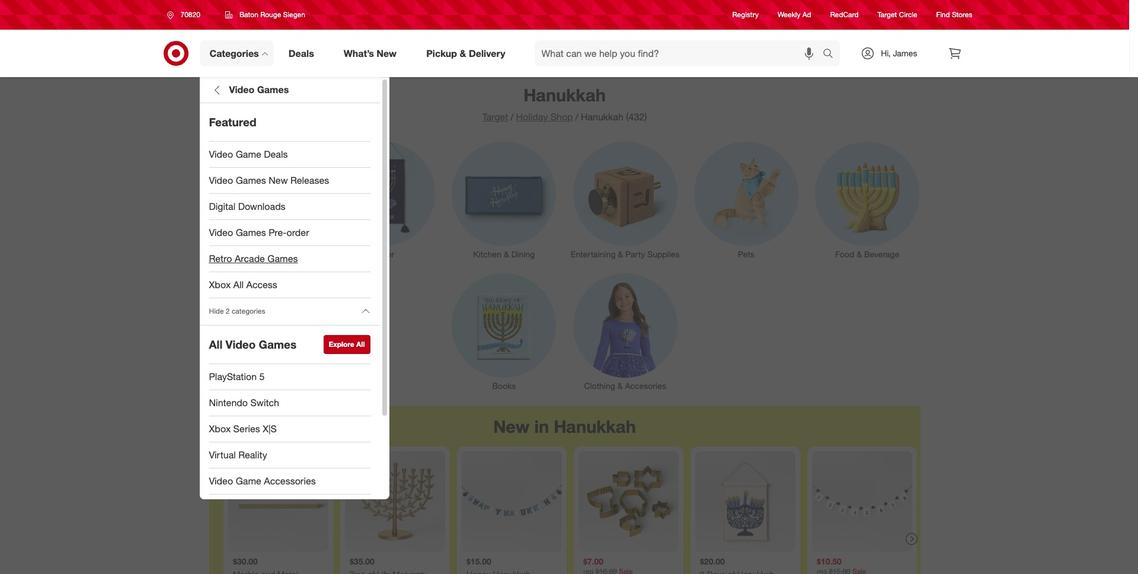 Task type: locate. For each thing, give the bounding box(es) containing it.
game down reality
[[236, 475, 261, 487]]

0 vertical spatial deals
[[289, 47, 314, 59]]

entertaining & party supplies link
[[565, 139, 686, 260]]

kitchen
[[473, 249, 502, 259]]

new down video game deals link on the left
[[269, 174, 288, 186]]

decor
[[372, 249, 394, 259]]

video up the digital
[[209, 174, 233, 186]]

video down featured
[[209, 148, 233, 160]]

2 horizontal spatial all
[[356, 340, 365, 349]]

target inside hanukkah target / holiday shop / hanukkah (432)
[[482, 111, 508, 123]]

video games pre-order link
[[200, 220, 380, 246]]

registry link
[[733, 10, 759, 20]]

$15.00
[[466, 556, 491, 567]]

order
[[287, 227, 309, 238]]

& right clothing
[[618, 381, 623, 391]]

explore all
[[329, 340, 365, 349]]

downloads
[[238, 201, 286, 212]]

$35.00 link
[[345, 452, 445, 574]]

2 horizontal spatial new
[[493, 416, 530, 437]]

0 vertical spatial game
[[236, 148, 261, 160]]

all for explore
[[356, 340, 365, 349]]

1 horizontal spatial /
[[576, 111, 579, 123]]

new
[[377, 47, 397, 59], [269, 174, 288, 186], [493, 416, 530, 437]]

all left access
[[233, 279, 244, 291]]

5
[[259, 371, 265, 383]]

nintendo
[[209, 397, 248, 409]]

/ right target link
[[511, 111, 514, 123]]

weekly ad link
[[778, 10, 812, 20]]

all inside xbox all access link
[[233, 279, 244, 291]]

/ right shop
[[576, 111, 579, 123]]

search button
[[818, 40, 846, 69]]

1 game from the top
[[236, 148, 261, 160]]

new in hanukkah
[[493, 416, 636, 437]]

0 horizontal spatial new
[[269, 174, 288, 186]]

game
[[236, 148, 261, 160], [236, 475, 261, 487]]

beverage
[[865, 249, 900, 259]]

hanukkah
[[524, 84, 606, 106], [581, 111, 624, 123], [554, 416, 636, 437]]

1 vertical spatial game
[[236, 475, 261, 487]]

video game accessories
[[209, 475, 316, 487]]

entertaining & party supplies
[[571, 249, 680, 259]]

deals down siegen
[[289, 47, 314, 59]]

all video games
[[209, 338, 297, 351]]

games for video games
[[257, 84, 289, 96]]

&
[[460, 47, 466, 59], [263, 249, 268, 259], [504, 249, 509, 259], [618, 249, 623, 259], [857, 249, 862, 259], [618, 381, 623, 391]]

redcard
[[831, 10, 859, 19]]

xbox series x|s
[[209, 423, 277, 435]]

virtual reality
[[209, 449, 267, 461]]

& left party
[[618, 249, 623, 259]]

& for dining
[[504, 249, 509, 259]]

target
[[878, 10, 898, 19], [482, 111, 508, 123]]

target left circle at the right of the page
[[878, 10, 898, 19]]

games down 'video game deals'
[[236, 174, 266, 186]]

xbox up virtual
[[209, 423, 231, 435]]

candles
[[270, 249, 301, 259]]

all right explore
[[356, 340, 365, 349]]

0 vertical spatial new
[[377, 47, 397, 59]]

kitchen & dining link
[[444, 139, 565, 260]]

hi,
[[881, 48, 891, 58]]

0 vertical spatial xbox
[[209, 279, 231, 291]]

& left candles
[[263, 249, 268, 259]]

holiday
[[516, 111, 548, 123]]

video up retro
[[209, 227, 233, 238]]

0 vertical spatial hanukkah
[[524, 84, 606, 106]]

1 vertical spatial deals
[[264, 148, 288, 160]]

$10.50
[[817, 556, 842, 567]]

supplies
[[648, 249, 680, 259]]

hanukkah up shop
[[524, 84, 606, 106]]

2 game from the top
[[236, 475, 261, 487]]

/
[[511, 111, 514, 123], [576, 111, 579, 123]]

deals
[[289, 47, 314, 59], [264, 148, 288, 160]]

1 vertical spatial target
[[482, 111, 508, 123]]

target circle link
[[878, 10, 918, 20]]

0 horizontal spatial deals
[[264, 148, 288, 160]]

x|s
[[263, 423, 277, 435]]

video for video games
[[229, 84, 255, 96]]

& left dining
[[504, 249, 509, 259]]

all
[[233, 279, 244, 291], [209, 338, 223, 351], [356, 340, 365, 349]]

hanukkah target / holiday shop / hanukkah (432)
[[482, 84, 647, 123]]

video for video games new releases
[[209, 174, 233, 186]]

hanukkah down clothing
[[554, 416, 636, 437]]

all down hide
[[209, 338, 223, 351]]

releases
[[291, 174, 329, 186]]

xbox
[[209, 279, 231, 291], [209, 423, 231, 435]]

2 vertical spatial new
[[493, 416, 530, 437]]

games down video games pre-order link
[[268, 253, 298, 265]]

pets
[[738, 249, 755, 259]]

marble and metal menorah holder gold - threshold™ image
[[228, 452, 328, 552]]

categories
[[210, 47, 259, 59]]

2 vertical spatial hanukkah
[[554, 416, 636, 437]]

baton rouge siegen
[[240, 10, 305, 19]]

new inside "carousel" region
[[493, 416, 530, 437]]

virtual
[[209, 449, 236, 461]]

1 vertical spatial xbox
[[209, 423, 231, 435]]

video game accessories link
[[200, 469, 380, 495]]

delivery
[[469, 47, 506, 59]]

menorahs & candles
[[223, 249, 301, 259]]

& for beverage
[[857, 249, 862, 259]]

6pc hanukkah cookie cutter set - threshold™ image
[[579, 452, 679, 552]]

$20.00 link
[[695, 452, 796, 574]]

& for accesories
[[618, 381, 623, 391]]

xbox for xbox all access
[[209, 279, 231, 291]]

video up featured
[[229, 84, 255, 96]]

2
[[226, 307, 230, 316]]

hanukkah left (432)
[[581, 111, 624, 123]]

& right food
[[857, 249, 862, 259]]

hide 2 categories button
[[200, 298, 380, 324]]

2 xbox from the top
[[209, 423, 231, 435]]

$30.00
[[233, 556, 258, 567]]

weekly
[[778, 10, 801, 19]]

carousel region
[[209, 406, 921, 574]]

retro arcade games
[[209, 253, 298, 265]]

hide
[[209, 307, 224, 316]]

0 horizontal spatial all
[[209, 338, 223, 351]]

games down deals link
[[257, 84, 289, 96]]

new left 'in'
[[493, 416, 530, 437]]

xbox down retro
[[209, 279, 231, 291]]

pets link
[[686, 139, 807, 260]]

weekly ad
[[778, 10, 812, 19]]

categories link
[[200, 40, 274, 66]]

& for candles
[[263, 249, 268, 259]]

0 horizontal spatial target
[[482, 111, 508, 123]]

pickup & delivery
[[427, 47, 506, 59]]

games up the menorahs
[[236, 227, 266, 238]]

games up playstation 5 link at the left bottom
[[259, 338, 297, 351]]

0 horizontal spatial /
[[511, 111, 514, 123]]

video for video games pre-order
[[209, 227, 233, 238]]

all inside explore all link
[[356, 340, 365, 349]]

deals up video games new releases
[[264, 148, 288, 160]]

game up video games new releases
[[236, 148, 261, 160]]

& right pickup
[[460, 47, 466, 59]]

find stores link
[[937, 10, 973, 20]]

2 / from the left
[[576, 111, 579, 123]]

video for video game deals
[[209, 148, 233, 160]]

1 horizontal spatial deals
[[289, 47, 314, 59]]

hide 2 categories
[[209, 307, 265, 316]]

70820 button
[[159, 4, 213, 26]]

deals link
[[279, 40, 329, 66]]

books link
[[444, 271, 565, 392]]

target left holiday
[[482, 111, 508, 123]]

new right "what's"
[[377, 47, 397, 59]]

video game deals link
[[200, 142, 380, 168]]

0 vertical spatial target
[[878, 10, 898, 19]]

video down virtual
[[209, 475, 233, 487]]

1 xbox from the top
[[209, 279, 231, 291]]

1 horizontal spatial target
[[878, 10, 898, 19]]

1 horizontal spatial all
[[233, 279, 244, 291]]

1 horizontal spatial new
[[377, 47, 397, 59]]



Task type: describe. For each thing, give the bounding box(es) containing it.
stores
[[952, 10, 973, 19]]

menorahs
[[223, 249, 260, 259]]

1 vertical spatial hanukkah
[[581, 111, 624, 123]]

rouge
[[260, 10, 281, 19]]

video games
[[229, 84, 289, 96]]

(432)
[[626, 111, 647, 123]]

happy hanukkah garland - threshold™ image
[[462, 452, 562, 552]]

8 days of hanukkah interactive wall hanging - threshold™ image
[[695, 452, 796, 552]]

hanukkah inside "carousel" region
[[554, 416, 636, 437]]

$20.00
[[700, 556, 725, 567]]

$10.50 link
[[812, 452, 912, 574]]

menorahs & candles link
[[201, 139, 323, 260]]

tree of life menorah gold - threshold™ image
[[345, 452, 445, 552]]

party
[[626, 249, 645, 259]]

find stores
[[937, 10, 973, 19]]

featured
[[209, 115, 257, 129]]

dining
[[512, 249, 535, 259]]

$15.00 link
[[462, 452, 562, 574]]

hi, james
[[881, 48, 918, 58]]

playstation
[[209, 371, 257, 383]]

switch
[[251, 397, 279, 409]]

video games pre-order
[[209, 227, 309, 238]]

accessories
[[264, 475, 316, 487]]

what's new link
[[334, 40, 412, 66]]

reality
[[239, 449, 267, 461]]

target circle
[[878, 10, 918, 19]]

baton rouge siegen button
[[218, 4, 313, 26]]

search
[[818, 48, 846, 60]]

$7.00
[[583, 556, 603, 567]]

digital downloads link
[[200, 194, 380, 220]]

video up playstation 5
[[226, 338, 256, 351]]

james
[[893, 48, 918, 58]]

retro
[[209, 253, 232, 265]]

food & beverage
[[836, 249, 900, 259]]

holiday shop link
[[516, 111, 573, 123]]

nintendo switch link
[[200, 390, 380, 416]]

baton
[[240, 10, 258, 19]]

1 / from the left
[[511, 111, 514, 123]]

& for delivery
[[460, 47, 466, 59]]

food & beverage link
[[807, 139, 928, 260]]

siegen
[[283, 10, 305, 19]]

virtual reality link
[[200, 442, 380, 469]]

games for video games new releases
[[236, 174, 266, 186]]

find
[[937, 10, 950, 19]]

clothing
[[584, 381, 615, 391]]

xbox for xbox series x|s
[[209, 423, 231, 435]]

pickup
[[427, 47, 457, 59]]

playstation 5 link
[[200, 364, 380, 390]]

8 days of hanukkah garland - threshold™ image
[[812, 452, 912, 552]]

registry
[[733, 10, 759, 19]]

what's new
[[344, 47, 397, 59]]

pickup & delivery link
[[416, 40, 520, 66]]

pre-
[[269, 227, 287, 238]]

video games new releases
[[209, 174, 329, 186]]

clothing & accesories
[[584, 381, 667, 391]]

all for xbox
[[233, 279, 244, 291]]

video for video game accessories
[[209, 475, 233, 487]]

$30.00 link
[[228, 452, 328, 574]]

decor link
[[323, 139, 444, 260]]

playstation 5
[[209, 371, 265, 383]]

xbox all access link
[[200, 272, 380, 298]]

retro arcade games link
[[200, 246, 380, 272]]

explore all link
[[324, 335, 370, 354]]

& for party
[[618, 249, 623, 259]]

series
[[233, 423, 260, 435]]

access
[[246, 279, 277, 291]]

games for video games pre-order
[[236, 227, 266, 238]]

redcard link
[[831, 10, 859, 20]]

video games new releases link
[[200, 168, 380, 194]]

70820
[[181, 10, 200, 19]]

game for deals
[[236, 148, 261, 160]]

digital downloads
[[209, 201, 286, 212]]

shop
[[551, 111, 573, 123]]

game for accessories
[[236, 475, 261, 487]]

kitchen & dining
[[473, 249, 535, 259]]

in
[[535, 416, 549, 437]]

1 vertical spatial new
[[269, 174, 288, 186]]

What can we help you find? suggestions appear below search field
[[535, 40, 826, 66]]

explore
[[329, 340, 355, 349]]

entertaining
[[571, 249, 616, 259]]

clothing & accesories link
[[565, 271, 686, 392]]

arcade
[[235, 253, 265, 265]]

target link
[[482, 111, 508, 123]]

categories
[[232, 307, 265, 316]]

accesories
[[625, 381, 667, 391]]

what's
[[344, 47, 374, 59]]

nintendo switch
[[209, 397, 279, 409]]



Task type: vqa. For each thing, say whether or not it's contained in the screenshot.
The Video Games Pre-Order link
yes



